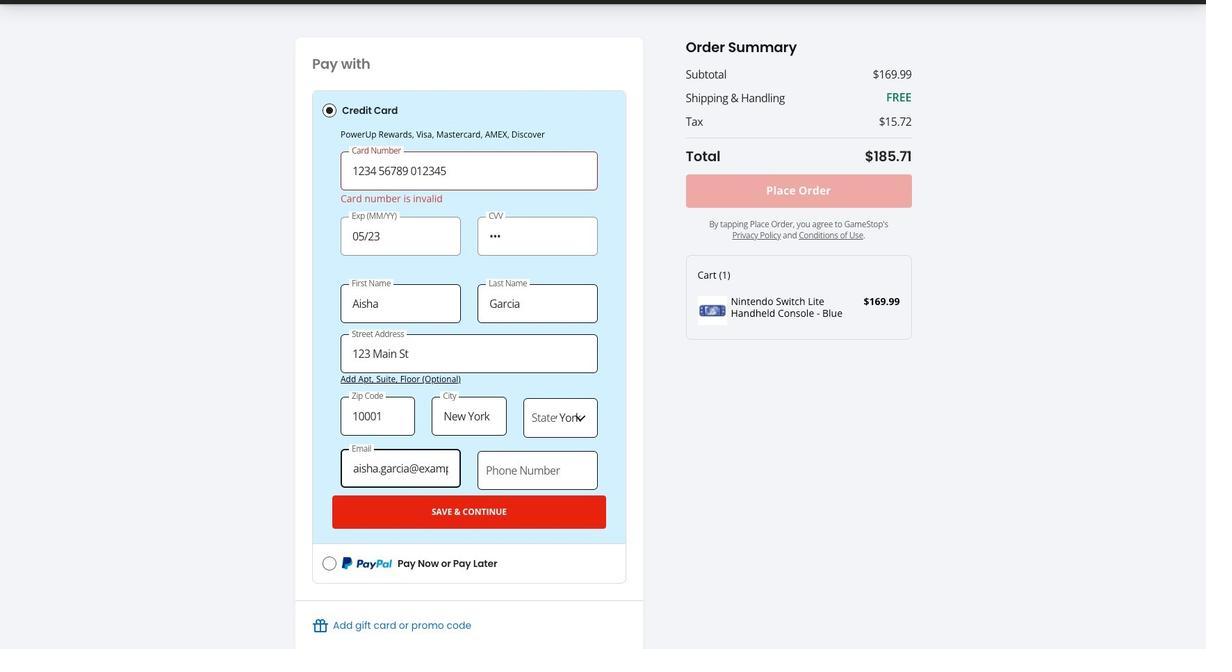 Task type: describe. For each thing, give the bounding box(es) containing it.
nintendo switch lite handheld console - blue image
[[698, 296, 727, 325]]

gift card image
[[312, 618, 329, 635]]



Task type: vqa. For each thing, say whether or not it's contained in the screenshot.
THE NINTENDO SWITCH LITE HANDHELD CONSOLE - BLUE image on the right of the page
yes



Task type: locate. For each thing, give the bounding box(es) containing it.
None text field
[[341, 152, 598, 191], [341, 217, 461, 256], [341, 284, 461, 323], [478, 284, 598, 323], [341, 335, 598, 374], [341, 152, 598, 191], [341, 217, 461, 256], [341, 284, 461, 323], [478, 284, 598, 323], [341, 335, 598, 374]]

tab list
[[312, 90, 627, 584]]

None telephone field
[[478, 451, 598, 490]]

None password field
[[478, 217, 598, 256]]

None email field
[[341, 450, 461, 488]]

None text field
[[341, 397, 415, 436], [432, 397, 507, 436], [341, 397, 415, 436], [432, 397, 507, 436]]



